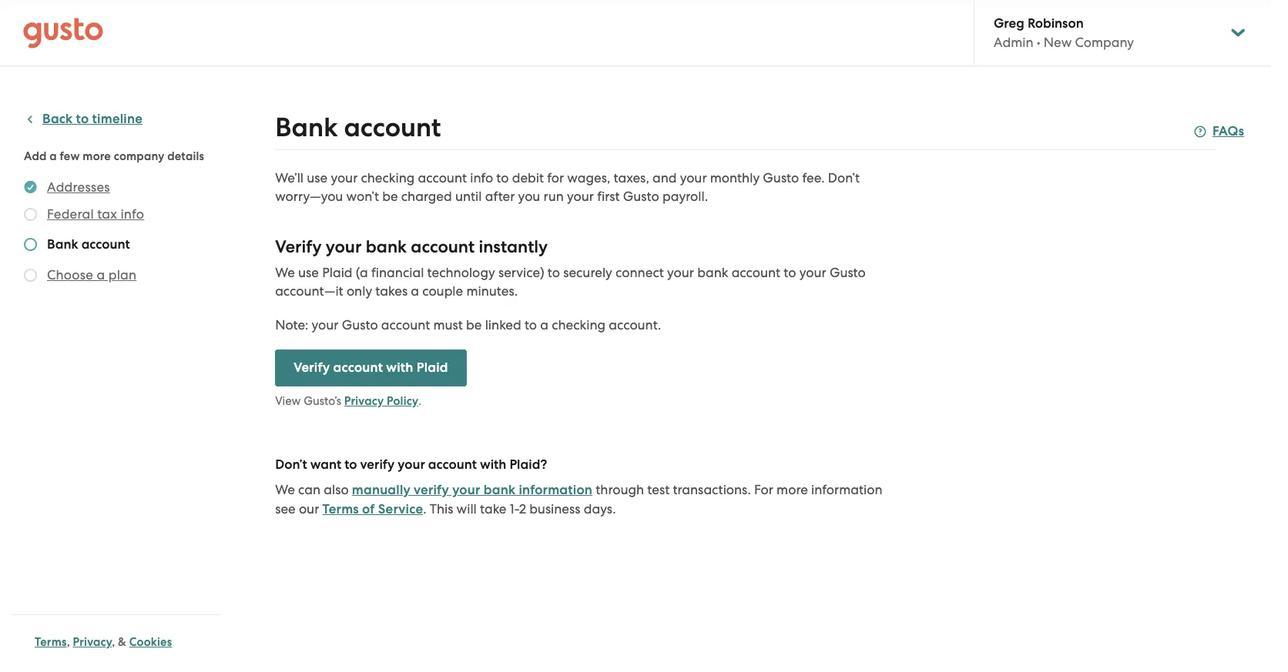 Task type: describe. For each thing, give the bounding box(es) containing it.
plaid inside button
[[417, 360, 448, 376]]

test
[[648, 482, 670, 498]]

view gusto's privacy policy .
[[275, 395, 422, 408]]

won't
[[346, 189, 379, 204]]

federal tax info
[[47, 207, 144, 222]]

manually verify your bank information button
[[352, 482, 593, 500]]

charged
[[401, 189, 452, 204]]

account—it
[[275, 284, 343, 299]]

our
[[299, 502, 319, 517]]

add a few more company details
[[24, 150, 204, 163]]

federal
[[47, 207, 94, 222]]

robinson
[[1028, 15, 1084, 32]]

privacy link
[[73, 636, 112, 650]]

note:
[[275, 317, 309, 333]]

1 horizontal spatial verify
[[414, 482, 449, 499]]

this
[[430, 502, 453, 517]]

terms for of
[[323, 502, 359, 518]]

addresses
[[47, 180, 110, 195]]

plan
[[108, 267, 137, 283]]

tax
[[97, 207, 117, 222]]

account inside we'll use your checking account info to debit for wages, taxes, and your monthly gusto fee. don't worry—you won't be charged until after you run your first gusto payroll.
[[418, 170, 467, 186]]

plaid inside verify your bank account instantly we use plaid (a financial technology service) to securely connect your bank account to your gusto account—it only takes a couple minutes.
[[322, 265, 353, 281]]

to inside we'll use your checking account info to debit for wages, taxes, and your monthly gusto fee. don't worry—you won't be charged until after you run your first gusto payroll.
[[497, 170, 509, 186]]

instantly
[[479, 237, 548, 257]]

terms of service link
[[323, 502, 423, 518]]

bank account list
[[24, 178, 213, 287]]

bank inside list
[[47, 237, 78, 253]]

plaid?
[[510, 457, 547, 473]]

view
[[275, 395, 301, 408]]

we can also manually verify your bank information
[[275, 482, 593, 499]]

linked
[[485, 317, 521, 333]]

0 horizontal spatial bank
[[366, 237, 407, 257]]

use inside verify your bank account instantly we use plaid (a financial technology service) to securely connect your bank account to your gusto account—it only takes a couple minutes.
[[298, 265, 319, 281]]

monthly
[[710, 170, 760, 186]]

admin
[[994, 35, 1034, 50]]

choose a plan button
[[47, 266, 137, 284]]

don't want to verify your account with plaid?
[[275, 457, 547, 473]]

be inside we'll use your checking account info to debit for wages, taxes, and your monthly gusto fee. don't worry—you won't be charged until after you run your first gusto payroll.
[[382, 189, 398, 204]]

want
[[310, 457, 341, 473]]

circle check image
[[24, 178, 37, 197]]

timeline
[[92, 111, 143, 127]]

check image
[[24, 238, 37, 251]]

account inside button
[[333, 360, 383, 376]]

verify for your
[[275, 237, 322, 257]]

we'll use your checking account info to debit for wages, taxes, and your monthly gusto fee. don't worry—you won't be charged until after you run your first gusto payroll.
[[275, 170, 860, 204]]

service
[[378, 502, 423, 518]]

don't inside we'll use your checking account info to debit for wages, taxes, and your monthly gusto fee. don't worry—you won't be charged until after you run your first gusto payroll.
[[828, 170, 860, 186]]

run
[[544, 189, 564, 204]]

add
[[24, 150, 47, 163]]

also
[[324, 482, 349, 498]]

cookies button
[[129, 633, 172, 652]]

terms link
[[35, 636, 67, 650]]

and
[[653, 170, 677, 186]]

with inside button
[[386, 360, 413, 376]]

terms for ,
[[35, 636, 67, 650]]

check image for federal
[[24, 208, 37, 221]]

1 vertical spatial don't
[[275, 457, 307, 473]]

gusto inside verify your bank account instantly we use plaid (a financial technology service) to securely connect your bank account to your gusto account—it only takes a couple minutes.
[[830, 265, 866, 281]]

choose
[[47, 267, 93, 283]]

company
[[1075, 35, 1134, 50]]

note: your gusto account must be linked to a checking account.
[[275, 317, 661, 333]]

details
[[167, 150, 204, 163]]

after
[[485, 189, 515, 204]]

check image for choose
[[24, 269, 37, 282]]

0 vertical spatial more
[[83, 150, 111, 163]]

terms , privacy , & cookies
[[35, 636, 172, 650]]

minutes.
[[467, 284, 518, 299]]

1 horizontal spatial with
[[480, 457, 507, 473]]

see
[[275, 502, 296, 517]]

privacy policy link
[[344, 395, 419, 408]]

verify for account
[[294, 360, 330, 376]]

payroll.
[[663, 189, 708, 204]]

you
[[518, 189, 540, 204]]

1 vertical spatial checking
[[552, 317, 606, 333]]

choose a plan
[[47, 267, 137, 283]]

fee.
[[803, 170, 825, 186]]

of
[[362, 502, 375, 518]]

take
[[480, 502, 507, 517]]

use inside we'll use your checking account info to debit for wages, taxes, and your monthly gusto fee. don't worry—you won't be charged until after you run your first gusto payroll.
[[307, 170, 328, 186]]

a right linked
[[540, 317, 549, 333]]

2 vertical spatial bank
[[484, 482, 516, 499]]

couple
[[422, 284, 463, 299]]

verify your bank account instantly we use plaid (a financial technology service) to securely connect your bank account to your gusto account—it only takes a couple minutes.
[[275, 237, 866, 299]]

policy
[[387, 395, 419, 408]]

info inside we'll use your checking account info to debit for wages, taxes, and your monthly gusto fee. don't worry—you won't be charged until after you run your first gusto payroll.
[[470, 170, 493, 186]]

federal tax info button
[[47, 205, 144, 223]]

taxes,
[[614, 170, 649, 186]]



Task type: locate. For each thing, give the bounding box(es) containing it.
plaid up "policy"
[[417, 360, 448, 376]]

few
[[60, 150, 80, 163]]

gusto
[[763, 170, 799, 186], [623, 189, 659, 204], [830, 265, 866, 281], [342, 317, 378, 333]]

0 horizontal spatial verify
[[360, 457, 395, 473]]

verify account with plaid
[[294, 360, 448, 376]]

a inside verify your bank account instantly we use plaid (a financial technology service) to securely connect your bank account to your gusto account—it only takes a couple minutes.
[[411, 284, 419, 299]]

bank up financial
[[366, 237, 407, 257]]

a left plan
[[97, 267, 105, 283]]

check image down circle check "image"
[[24, 208, 37, 221]]

1 vertical spatial bank
[[698, 265, 729, 281]]

with up manually verify your bank information button
[[480, 457, 507, 473]]

1 vertical spatial bank
[[47, 237, 78, 253]]

terms left privacy link
[[35, 636, 67, 650]]

0 vertical spatial privacy
[[344, 395, 384, 408]]

a
[[50, 150, 57, 163], [97, 267, 105, 283], [411, 284, 419, 299], [540, 317, 549, 333]]

we
[[275, 265, 295, 281], [275, 482, 295, 498]]

0 horizontal spatial .
[[419, 395, 422, 408]]

checking up "won't"
[[361, 170, 415, 186]]

1 check image from the top
[[24, 208, 37, 221]]

addresses button
[[47, 178, 110, 197]]

1 vertical spatial verify
[[294, 360, 330, 376]]

home image
[[23, 17, 103, 48]]

plaid left (a
[[322, 265, 353, 281]]

, left privacy link
[[67, 636, 70, 650]]

your
[[331, 170, 358, 186], [680, 170, 707, 186], [567, 189, 594, 204], [326, 237, 362, 257], [667, 265, 694, 281], [800, 265, 827, 281], [312, 317, 339, 333], [398, 457, 425, 473], [453, 482, 481, 499]]

financial
[[371, 265, 424, 281]]

can
[[298, 482, 321, 498]]

2
[[519, 502, 526, 517]]

1 horizontal spatial terms
[[323, 502, 359, 518]]

for
[[547, 170, 564, 186]]

0 horizontal spatial terms
[[35, 636, 67, 650]]

1 vertical spatial we
[[275, 482, 295, 498]]

0 vertical spatial with
[[386, 360, 413, 376]]

through
[[596, 482, 644, 498]]

checking
[[361, 170, 415, 186], [552, 317, 606, 333]]

1 vertical spatial with
[[480, 457, 507, 473]]

1 horizontal spatial info
[[470, 170, 493, 186]]

terms of service . this will take 1-2 business days.
[[323, 502, 616, 518]]

1 horizontal spatial bank
[[275, 112, 338, 143]]

info
[[470, 170, 493, 186], [121, 207, 144, 222]]

information
[[519, 482, 593, 499], [811, 482, 883, 498]]

privacy for ,
[[73, 636, 112, 650]]

faqs button
[[1194, 123, 1245, 141]]

checking down the "securely"
[[552, 317, 606, 333]]

1 we from the top
[[275, 265, 295, 281]]

1 horizontal spatial privacy
[[344, 395, 384, 408]]

service)
[[499, 265, 544, 281]]

1 vertical spatial bank account
[[47, 237, 130, 253]]

bank up we'll
[[275, 112, 338, 143]]

&
[[118, 636, 126, 650]]

use up account—it
[[298, 265, 319, 281]]

1-
[[510, 502, 519, 517]]

1 vertical spatial more
[[777, 482, 808, 498]]

verify
[[275, 237, 322, 257], [294, 360, 330, 376]]

0 horizontal spatial information
[[519, 482, 593, 499]]

0 horizontal spatial privacy
[[73, 636, 112, 650]]

. left this
[[423, 502, 427, 517]]

until
[[455, 189, 482, 204]]

information inside the through test transactions. for more information see our
[[811, 482, 883, 498]]

must
[[434, 317, 463, 333]]

account.
[[609, 317, 661, 333]]

(a
[[356, 265, 368, 281]]

1 information from the left
[[519, 482, 593, 499]]

to inside button
[[76, 111, 89, 127]]

wages,
[[567, 170, 611, 186]]

we up account—it
[[275, 265, 295, 281]]

be right must
[[466, 317, 482, 333]]

0 horizontal spatial bank
[[47, 237, 78, 253]]

privacy left &
[[73, 636, 112, 650]]

new
[[1044, 35, 1072, 50]]

a inside button
[[97, 267, 105, 283]]

takes
[[376, 284, 408, 299]]

•
[[1037, 35, 1041, 50]]

2 we from the top
[[275, 482, 295, 498]]

0 vertical spatial we
[[275, 265, 295, 281]]

1 horizontal spatial bank
[[484, 482, 516, 499]]

1 vertical spatial terms
[[35, 636, 67, 650]]

to
[[76, 111, 89, 127], [497, 170, 509, 186], [548, 265, 560, 281], [784, 265, 797, 281], [525, 317, 537, 333], [345, 457, 357, 473]]

0 horizontal spatial more
[[83, 150, 111, 163]]

be right "won't"
[[382, 189, 398, 204]]

0 horizontal spatial ,
[[67, 636, 70, 650]]

verify up gusto's on the bottom left of page
[[294, 360, 330, 376]]

0 horizontal spatial bank account
[[47, 237, 130, 253]]

verify up this
[[414, 482, 449, 499]]

verify up manually
[[360, 457, 395, 473]]

back to timeline button
[[24, 110, 143, 129]]

1 horizontal spatial be
[[466, 317, 482, 333]]

0 vertical spatial bank
[[275, 112, 338, 143]]

for
[[754, 482, 774, 498]]

1 vertical spatial be
[[466, 317, 482, 333]]

verify inside verify your bank account instantly we use plaid (a financial technology service) to securely connect your bank account to your gusto account—it only takes a couple minutes.
[[275, 237, 322, 257]]

back
[[42, 111, 73, 127]]

verify
[[360, 457, 395, 473], [414, 482, 449, 499]]

. down verify account with plaid button at left
[[419, 395, 422, 408]]

2 , from the left
[[112, 636, 115, 650]]

first
[[597, 189, 620, 204]]

1 vertical spatial use
[[298, 265, 319, 281]]

faqs
[[1213, 123, 1245, 139]]

info inside button
[[121, 207, 144, 222]]

bank right connect
[[698, 265, 729, 281]]

use
[[307, 170, 328, 186], [298, 265, 319, 281]]

cookies
[[129, 636, 172, 650]]

0 horizontal spatial be
[[382, 189, 398, 204]]

0 horizontal spatial checking
[[361, 170, 415, 186]]

connect
[[616, 265, 664, 281]]

don't right fee.
[[828, 170, 860, 186]]

check image
[[24, 208, 37, 221], [24, 269, 37, 282]]

,
[[67, 636, 70, 650], [112, 636, 115, 650]]

1 horizontal spatial .
[[423, 502, 427, 517]]

will
[[457, 502, 477, 517]]

0 vertical spatial terms
[[323, 502, 359, 518]]

0 vertical spatial plaid
[[322, 265, 353, 281]]

0 horizontal spatial plaid
[[322, 265, 353, 281]]

1 horizontal spatial checking
[[552, 317, 606, 333]]

more right the few at the top of the page
[[83, 150, 111, 163]]

transactions.
[[673, 482, 751, 498]]

through test transactions. for more information see our
[[275, 482, 883, 517]]

1 vertical spatial check image
[[24, 269, 37, 282]]

more right for
[[777, 482, 808, 498]]

0 horizontal spatial with
[[386, 360, 413, 376]]

0 vertical spatial .
[[419, 395, 422, 408]]

2 check image from the top
[[24, 269, 37, 282]]

0 vertical spatial check image
[[24, 208, 37, 221]]

only
[[347, 284, 372, 299]]

0 vertical spatial info
[[470, 170, 493, 186]]

bank
[[366, 237, 407, 257], [698, 265, 729, 281], [484, 482, 516, 499]]

checking inside we'll use your checking account info to debit for wages, taxes, and your monthly gusto fee. don't worry—you won't be charged until after you run your first gusto payroll.
[[361, 170, 415, 186]]

1 horizontal spatial plaid
[[417, 360, 448, 376]]

0 vertical spatial use
[[307, 170, 328, 186]]

1 horizontal spatial don't
[[828, 170, 860, 186]]

2 horizontal spatial bank
[[698, 265, 729, 281]]

bank up take on the left bottom
[[484, 482, 516, 499]]

plaid
[[322, 265, 353, 281], [417, 360, 448, 376]]

privacy
[[344, 395, 384, 408], [73, 636, 112, 650]]

1 vertical spatial plaid
[[417, 360, 448, 376]]

greg robinson admin • new company
[[994, 15, 1134, 50]]

days.
[[584, 502, 616, 517]]

1 vertical spatial privacy
[[73, 636, 112, 650]]

back to timeline
[[42, 111, 143, 127]]

0 horizontal spatial don't
[[275, 457, 307, 473]]

verify account with plaid button
[[275, 350, 467, 387]]

info right tax
[[121, 207, 144, 222]]

1 vertical spatial .
[[423, 502, 427, 517]]

1 vertical spatial info
[[121, 207, 144, 222]]

account inside list
[[81, 237, 130, 253]]

a left the few at the top of the page
[[50, 150, 57, 163]]

more inside the through test transactions. for more information see our
[[777, 482, 808, 498]]

bank up choose
[[47, 237, 78, 253]]

manually
[[352, 482, 411, 499]]

don't up can
[[275, 457, 307, 473]]

0 vertical spatial verify
[[360, 457, 395, 473]]

securely
[[563, 265, 613, 281]]

1 horizontal spatial ,
[[112, 636, 115, 650]]

1 horizontal spatial information
[[811, 482, 883, 498]]

0 vertical spatial bank
[[366, 237, 407, 257]]

0 vertical spatial verify
[[275, 237, 322, 257]]

1 , from the left
[[67, 636, 70, 650]]

we inside verify your bank account instantly we use plaid (a financial technology service) to securely connect your bank account to your gusto account—it only takes a couple minutes.
[[275, 265, 295, 281]]

use up worry—you
[[307, 170, 328, 186]]

check image down check icon on the left
[[24, 269, 37, 282]]

we up see
[[275, 482, 295, 498]]

more
[[83, 150, 111, 163], [777, 482, 808, 498]]

terms down also
[[323, 502, 359, 518]]

0 vertical spatial be
[[382, 189, 398, 204]]

we'll
[[275, 170, 304, 186]]

, left &
[[112, 636, 115, 650]]

debit
[[512, 170, 544, 186]]

with up "policy"
[[386, 360, 413, 376]]

we inside we can also manually verify your bank information
[[275, 482, 295, 498]]

2 information from the left
[[811, 482, 883, 498]]

technology
[[427, 265, 495, 281]]

bank account inside list
[[47, 237, 130, 253]]

. inside terms of service . this will take 1-2 business days.
[[423, 502, 427, 517]]

bank account up choose a plan button
[[47, 237, 130, 253]]

verify inside button
[[294, 360, 330, 376]]

0 horizontal spatial info
[[121, 207, 144, 222]]

1 horizontal spatial more
[[777, 482, 808, 498]]

with
[[386, 360, 413, 376], [480, 457, 507, 473]]

info up 'until'
[[470, 170, 493, 186]]

privacy down verify account with plaid button at left
[[344, 395, 384, 408]]

a right the takes
[[411, 284, 419, 299]]

verify up account—it
[[275, 237, 322, 257]]

bank account up "won't"
[[275, 112, 441, 143]]

terms
[[323, 502, 359, 518], [35, 636, 67, 650]]

privacy for policy
[[344, 395, 384, 408]]

gusto's
[[304, 395, 341, 408]]

worry—you
[[275, 189, 343, 204]]

0 vertical spatial checking
[[361, 170, 415, 186]]

company
[[114, 150, 165, 163]]

don't
[[828, 170, 860, 186], [275, 457, 307, 473]]

1 vertical spatial verify
[[414, 482, 449, 499]]

0 vertical spatial bank account
[[275, 112, 441, 143]]

1 horizontal spatial bank account
[[275, 112, 441, 143]]

business
[[530, 502, 581, 517]]

0 vertical spatial don't
[[828, 170, 860, 186]]



Task type: vqa. For each thing, say whether or not it's contained in the screenshot.
Payroll
no



